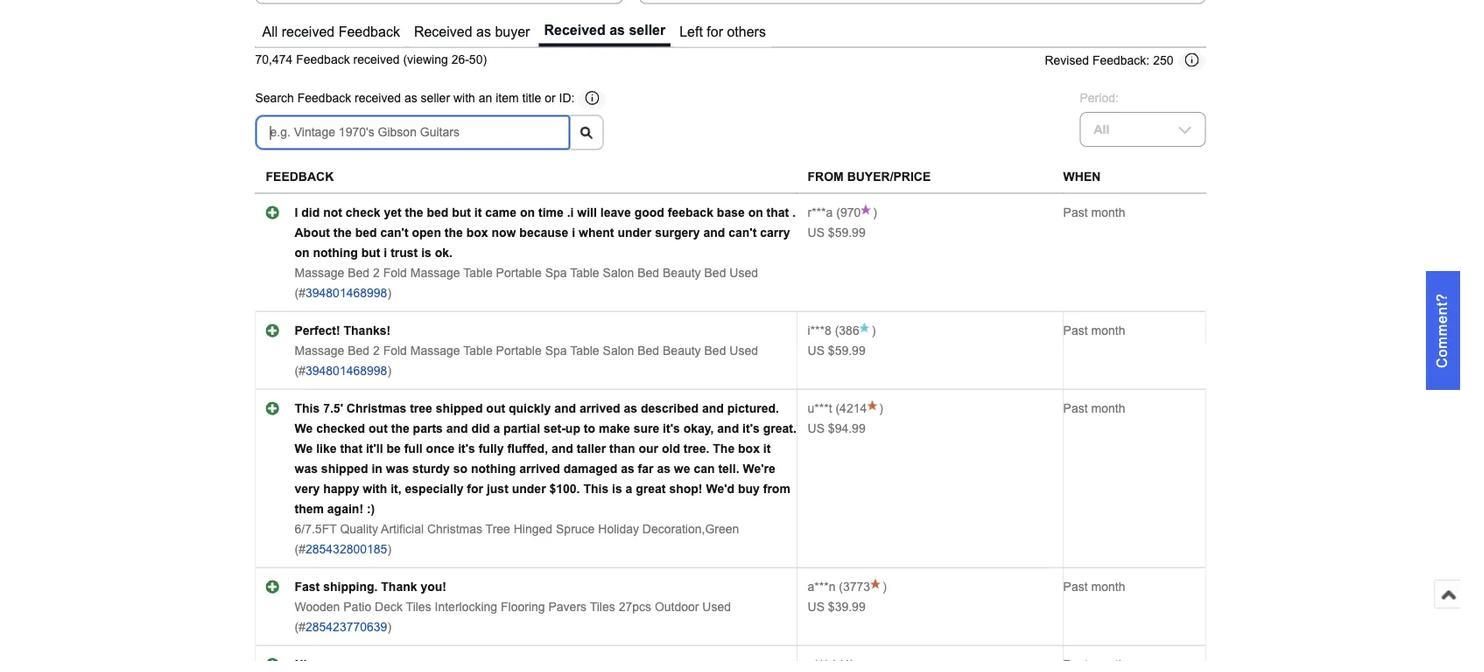Task type: locate. For each thing, give the bounding box(es) containing it.
when element
[[1063, 170, 1101, 184]]

6/7.5ft quality artificial christmas tree hinged spruce holiday decoration,green (#
[[295, 523, 739, 557]]

was up the it,
[[386, 462, 409, 476]]

1 horizontal spatial can't
[[729, 226, 757, 240]]

4 month from the top
[[1091, 581, 1125, 594]]

( for 386
[[835, 324, 839, 338]]

1 vertical spatial nothing
[[471, 462, 516, 476]]

394801468998 up perfect! thanks! element on the left
[[305, 286, 387, 300]]

seller left the left
[[629, 22, 666, 38]]

tiles down you!
[[406, 601, 431, 614]]

0 vertical spatial christmas
[[347, 402, 406, 416]]

285423770639 link
[[305, 621, 387, 634]]

0 horizontal spatial arrived
[[519, 462, 560, 476]]

massage bed 2 fold massage table portable spa table salon bed beauty bed used (# down because
[[295, 266, 758, 300]]

1 vertical spatial under
[[512, 483, 546, 496]]

feedback
[[338, 24, 400, 40], [296, 53, 350, 67], [297, 92, 351, 106]]

1 vertical spatial bed
[[355, 226, 377, 240]]

1 vertical spatial salon
[[603, 344, 634, 358]]

1 was from the left
[[295, 462, 318, 476]]

and down set-
[[551, 442, 573, 456]]

received inside button
[[544, 22, 606, 38]]

we
[[674, 462, 690, 476]]

the up be
[[391, 422, 409, 436]]

seller inside received as seller button
[[629, 22, 666, 38]]

970
[[840, 206, 861, 219]]

was up very
[[295, 462, 318, 476]]

us down the r***a
[[808, 226, 825, 240]]

1 vertical spatial received
[[353, 53, 400, 67]]

1 vertical spatial for
[[467, 483, 483, 496]]

0 vertical spatial us $59.99
[[808, 226, 866, 240]]

1 beauty from the top
[[663, 266, 701, 280]]

0 horizontal spatial christmas
[[347, 402, 406, 416]]

1 horizontal spatial shipped
[[436, 402, 483, 416]]

and up 'okay,' at the bottom left of the page
[[702, 402, 724, 416]]

past
[[1063, 206, 1088, 219], [1063, 324, 1088, 338], [1063, 402, 1088, 416], [1063, 581, 1088, 594]]

0 horizontal spatial can't
[[380, 226, 408, 240]]

i***8
[[808, 324, 831, 338]]

1 vertical spatial that
[[340, 442, 362, 456]]

0 vertical spatial salon
[[603, 266, 634, 280]]

buyer
[[495, 24, 530, 40]]

past month element for 3773
[[1063, 581, 1125, 594]]

) right 3773
[[883, 581, 887, 594]]

bed
[[348, 266, 370, 280], [638, 266, 659, 280], [704, 266, 726, 280], [348, 344, 370, 358], [638, 344, 659, 358], [704, 344, 726, 358]]

pictured.
[[727, 402, 779, 416]]

portable
[[496, 266, 542, 280], [496, 344, 542, 358]]

0 vertical spatial seller
[[629, 22, 666, 38]]

3 (# from the top
[[295, 543, 305, 557]]

box inside i did not check yet the bed but it came on time .i will leave good feeback base on that . about the bed can't open the box now because i whent under  surgery and can't carry on nothing but i trust is ok.
[[466, 226, 488, 240]]

under inside i did not check yet the bed but it came on time .i will leave good feeback base on that . about the bed can't open the box now because i whent under  surgery and can't carry on nothing but i trust is ok.
[[618, 226, 652, 240]]

$59.99 down ( 386
[[828, 344, 866, 358]]

under right 'just'
[[512, 483, 546, 496]]

portable down now
[[496, 266, 542, 280]]

past for ( 4214
[[1063, 402, 1088, 416]]

salon for r***a
[[603, 266, 634, 280]]

1 horizontal spatial with
[[453, 92, 475, 106]]

great
[[636, 483, 666, 496]]

1 horizontal spatial seller
[[629, 22, 666, 38]]

tiles left 27pcs
[[590, 601, 615, 614]]

all
[[262, 24, 278, 40], [1094, 123, 1110, 136]]

received
[[544, 22, 606, 38], [414, 24, 472, 40]]

4 us from the top
[[808, 601, 825, 614]]

nothing inside i did not check yet the bed but it came on time .i will leave good feeback base on that . about the bed can't open the box now because i whent under  surgery and can't carry on nothing but i trust is ok.
[[313, 246, 358, 260]]

1 vertical spatial is
[[612, 483, 622, 496]]

i
[[572, 226, 575, 240], [384, 246, 387, 260]]

2 fold from the top
[[383, 344, 407, 358]]

id:
[[559, 92, 575, 106]]

us $39.99
[[808, 601, 866, 614]]

fast shipping.  thank you! element
[[295, 581, 446, 594]]

left for others button
[[674, 18, 771, 47]]

nice element
[[295, 659, 320, 662]]

e.g. Vintage 1970's Gibson Guitars text field
[[255, 115, 570, 150]]

394801468998 ) up 7.5'
[[305, 364, 391, 378]]

0 horizontal spatial shipped
[[321, 462, 368, 476]]

as left the left
[[609, 22, 625, 38]]

1 past month element from the top
[[1063, 206, 1125, 219]]

1 vertical spatial 394801468998 link
[[305, 364, 387, 378]]

2 beauty from the top
[[663, 344, 701, 358]]

0 vertical spatial feedback
[[338, 24, 400, 40]]

1 2 from the top
[[373, 266, 380, 280]]

1 past from the top
[[1063, 206, 1088, 219]]

1 vertical spatial fold
[[383, 344, 407, 358]]

i did not check yet the bed but it came on time .i will leave good feeback base on that .
about the bed can't open the box now because i whent under  surgery and can't carry on nothing but i trust is ok. element
[[295, 206, 796, 260]]

for inside the this 7.5' christmas tree shipped out quickly and arrived as described and pictured. we checked out the parts and did a partial set-up to make sure it's okay, and it's great. we like that it'll be full once it's fully fluffed, and taller than our old tree. the box it was shipped in was sturdy so nothing arrived damaged as far as we can tell. we're very happy with it, especially for just under $100. this is a great shop! we'd buy from them again! :)
[[467, 483, 483, 496]]

comment?
[[1434, 293, 1450, 369]]

2 vertical spatial feedback
[[297, 92, 351, 106]]

7.5'
[[323, 402, 343, 416]]

2 feedback left by buyer. element from the top
[[808, 324, 831, 338]]

fold for did
[[383, 266, 407, 280]]

4 (# from the top
[[295, 621, 305, 634]]

left for others
[[680, 24, 766, 40]]

1 vertical spatial a
[[626, 483, 632, 496]]

0 horizontal spatial box
[[466, 226, 488, 240]]

2 394801468998 link from the top
[[305, 364, 387, 378]]

we're
[[743, 462, 775, 476]]

all inside button
[[262, 24, 278, 40]]

285432800185 )
[[305, 543, 391, 557]]

used right the outdoor
[[702, 601, 731, 614]]

salon up make
[[603, 344, 634, 358]]

1 feedback left by buyer. element from the top
[[808, 206, 833, 219]]

2 394801468998 ) from the top
[[305, 364, 391, 378]]

0 vertical spatial is
[[421, 246, 431, 260]]

feedback left by buyer. element for ( 386
[[808, 324, 831, 338]]

and up the
[[717, 422, 739, 436]]

seller down '(viewing'
[[421, 92, 450, 106]]

i down .i
[[572, 226, 575, 240]]

1 us $59.99 from the top
[[808, 226, 866, 240]]

0 vertical spatial beauty
[[663, 266, 701, 280]]

(# down wooden
[[295, 621, 305, 634]]

is inside i did not check yet the bed but it came on time .i will leave good feeback base on that . about the bed can't open the box now because i whent under  surgery and can't carry on nothing but i trust is ok.
[[421, 246, 431, 260]]

0 vertical spatial received
[[282, 24, 335, 40]]

received right buyer at the left of the page
[[544, 22, 606, 38]]

0 vertical spatial for
[[707, 24, 723, 40]]

1 vertical spatial $59.99
[[828, 344, 866, 358]]

0 vertical spatial that
[[767, 206, 789, 219]]

feedback left by buyer. element containing u***t
[[808, 402, 832, 416]]

holiday
[[598, 523, 639, 536]]

beauty down surgery in the top of the page
[[663, 266, 701, 280]]

all for all
[[1094, 123, 1110, 136]]

bed down check
[[355, 226, 377, 240]]

used
[[730, 266, 758, 280], [730, 344, 758, 358], [702, 601, 731, 614]]

0 horizontal spatial a
[[493, 422, 500, 436]]

all up the 70,474 at top
[[262, 24, 278, 40]]

feedback left by buyer. element containing a***n
[[808, 581, 836, 594]]

1 vertical spatial arrived
[[519, 462, 560, 476]]

2 vertical spatial received
[[355, 92, 401, 106]]

1 month from the top
[[1091, 206, 1125, 219]]

us for i***8
[[808, 344, 825, 358]]

feedback left by buyer. element for ( 3773
[[808, 581, 836, 594]]

make
[[599, 422, 630, 436]]

month for ( 3773
[[1091, 581, 1125, 594]]

portable up quickly
[[496, 344, 542, 358]]

2 $59.99 from the top
[[828, 344, 866, 358]]

nothing down "fully"
[[471, 462, 516, 476]]

1 fold from the top
[[383, 266, 407, 280]]

0 vertical spatial arrived
[[579, 402, 620, 416]]

used down base
[[730, 266, 758, 280]]

0 vertical spatial 394801468998 )
[[305, 286, 391, 300]]

past month element
[[1063, 206, 1125, 219], [1063, 324, 1125, 338], [1063, 402, 1125, 416], [1063, 581, 1125, 594], [1063, 659, 1125, 662]]

3 month from the top
[[1091, 402, 1125, 416]]

received as buyer button
[[409, 18, 535, 47]]

feedback down all received feedback button
[[296, 53, 350, 67]]

used up pictured.
[[730, 344, 758, 358]]

bed up "open"
[[427, 206, 449, 219]]

it inside i did not check yet the bed but it came on time .i will leave good feeback base on that . about the bed can't open the box now because i whent under  surgery and can't carry on nothing but i trust is ok.
[[474, 206, 482, 219]]

for
[[707, 24, 723, 40], [467, 483, 483, 496]]

2 past from the top
[[1063, 324, 1088, 338]]

0 vertical spatial box
[[466, 226, 488, 240]]

feedback left by buyer. element containing i***8
[[808, 324, 831, 338]]

the inside the this 7.5' christmas tree shipped out quickly and arrived as described and pictured. we checked out the parts and did a partial set-up to make sure it's okay, and it's great. we like that it'll be full once it's fully fluffed, and taller than our old tree. the box it was shipped in was sturdy so nothing arrived damaged as far as we can tell. we're very happy with it, especially for just under $100. this is a great shop! we'd buy from them again! :)
[[391, 422, 409, 436]]

1 horizontal spatial under
[[618, 226, 652, 240]]

wooden patio deck tiles interlocking flooring pavers tiles 27pcs outdoor used (#
[[295, 601, 731, 634]]

$59.99 down ( 970 on the right top
[[828, 226, 866, 240]]

27pcs
[[619, 601, 651, 614]]

3 us from the top
[[808, 422, 825, 436]]

check
[[346, 206, 380, 219]]

2 2 from the top
[[373, 344, 380, 358]]

2 394801468998 from the top
[[305, 364, 387, 378]]

feedback left by buyer. element
[[808, 206, 833, 219], [808, 324, 831, 338], [808, 402, 832, 416], [808, 581, 836, 594], [808, 659, 836, 662]]

this down 'damaged'
[[583, 483, 609, 496]]

from buyer/price
[[808, 170, 931, 184]]

perfect!
[[295, 324, 340, 338]]

1 394801468998 link from the top
[[305, 286, 387, 300]]

for right the left
[[707, 24, 723, 40]]

0 vertical spatial bed
[[427, 206, 449, 219]]

us down i***8
[[808, 344, 825, 358]]

1 vertical spatial i
[[384, 246, 387, 260]]

a
[[493, 422, 500, 436], [626, 483, 632, 496]]

) right 4214 on the right of page
[[879, 402, 883, 416]]

nothing
[[313, 246, 358, 260], [471, 462, 516, 476]]

fold down thanks!
[[383, 344, 407, 358]]

0 vertical spatial did
[[301, 206, 320, 219]]

feedback left by buyer. element containing r***a
[[808, 206, 833, 219]]

out up partial
[[486, 402, 505, 416]]

deck
[[375, 601, 403, 614]]

1 vertical spatial with
[[363, 483, 387, 496]]

0 vertical spatial 2
[[373, 266, 380, 280]]

1 vertical spatial box
[[738, 442, 760, 456]]

1 spa from the top
[[545, 266, 567, 280]]

time
[[538, 206, 564, 219]]

1 horizontal spatial for
[[707, 24, 723, 40]]

fold
[[383, 266, 407, 280], [383, 344, 407, 358]]

3 feedback left by buyer. element from the top
[[808, 402, 832, 416]]

( 3773
[[836, 581, 870, 594]]

1 vertical spatial it
[[763, 442, 771, 456]]

2 for did
[[373, 266, 380, 280]]

under down good
[[618, 226, 652, 240]]

received inside button
[[282, 24, 335, 40]]

1 vertical spatial but
[[361, 246, 380, 260]]

this left 7.5'
[[295, 402, 320, 416]]

2 month from the top
[[1091, 324, 1125, 338]]

2 massage bed 2 fold massage table portable spa table salon bed beauty bed used (# from the top
[[295, 344, 758, 378]]

0 vertical spatial $59.99
[[828, 226, 866, 240]]

us for u***t
[[808, 422, 825, 436]]

item
[[496, 92, 519, 106]]

can't down base
[[729, 226, 757, 240]]

1 394801468998 from the top
[[305, 286, 387, 300]]

table
[[463, 266, 493, 280], [570, 266, 599, 280], [463, 344, 493, 358], [570, 344, 599, 358]]

box up we're
[[738, 442, 760, 456]]

1 394801468998 ) from the top
[[305, 286, 391, 300]]

box inside the this 7.5' christmas tree shipped out quickly and arrived as described and pictured. we checked out the parts and did a partial set-up to make sure it's okay, and it's great. we like that it'll be full once it's fully fluffed, and taller than our old tree. the box it was shipped in was sturdy so nothing arrived damaged as far as we can tell. we're very happy with it, especially for just under $100. this is a great shop! we'd buy from them again! :)
[[738, 442, 760, 456]]

1 horizontal spatial received
[[544, 22, 606, 38]]

us down u***t
[[808, 422, 825, 436]]

2 us from the top
[[808, 344, 825, 358]]

buyer/price
[[847, 170, 931, 184]]

christmas inside the this 7.5' christmas tree shipped out quickly and arrived as described and pictured. we checked out the parts and did a partial set-up to make sure it's okay, and it's great. we like that it'll be full once it's fully fluffed, and taller than our old tree. the box it was shipped in was sturdy so nothing arrived damaged as far as we can tell. we're very happy with it, especially for just under $100. this is a great shop! we'd buy from them again! :)
[[347, 402, 406, 416]]

received as seller button
[[539, 18, 671, 47]]

2 past month from the top
[[1063, 324, 1125, 338]]

394801468998 link for i did not check yet the bed but it came on time .i will leave good feeback base on that . about the bed can't open the box now because i whent under  surgery and can't carry on nothing but i trust is ok.
[[305, 286, 387, 300]]

1 vertical spatial this
[[583, 483, 609, 496]]

us down a***n
[[808, 601, 825, 614]]

very
[[295, 483, 320, 496]]

shipped up happy
[[321, 462, 368, 476]]

0 vertical spatial all
[[262, 24, 278, 40]]

decoration,green
[[642, 523, 739, 536]]

0 vertical spatial fold
[[383, 266, 407, 280]]

0 horizontal spatial nothing
[[313, 246, 358, 260]]

0 horizontal spatial it
[[474, 206, 482, 219]]

us for a***n
[[808, 601, 825, 614]]

1 horizontal spatial was
[[386, 462, 409, 476]]

period:
[[1080, 91, 1119, 105]]

tiles
[[406, 601, 431, 614], [590, 601, 615, 614]]

( right the r***a
[[836, 206, 840, 219]]

1 portable from the top
[[496, 266, 542, 280]]

0 horizontal spatial this
[[295, 402, 320, 416]]

1 vertical spatial 2
[[373, 344, 380, 358]]

2 past month element from the top
[[1063, 324, 1125, 338]]

box left now
[[466, 226, 488, 240]]

1 past month from the top
[[1063, 206, 1125, 219]]

massage down ok.
[[410, 266, 460, 280]]

1 can't from the left
[[380, 226, 408, 240]]

(# down perfect!
[[295, 364, 305, 378]]

we left like
[[295, 442, 313, 456]]

2 us $59.99 from the top
[[808, 344, 866, 358]]

2 spa from the top
[[545, 344, 567, 358]]

1 vertical spatial spa
[[545, 344, 567, 358]]

1 horizontal spatial is
[[612, 483, 622, 496]]

26-
[[451, 53, 469, 67]]

shop!
[[669, 483, 703, 496]]

1 massage bed 2 fold massage table portable spa table salon bed beauty bed used (# from the top
[[295, 266, 758, 300]]

received up 26-
[[414, 24, 472, 40]]

leave
[[600, 206, 631, 219]]

0 vertical spatial 394801468998
[[305, 286, 387, 300]]

and down base
[[703, 226, 725, 240]]

old
[[662, 442, 680, 456]]

as up 50)
[[476, 24, 491, 40]]

is down 'damaged'
[[612, 483, 622, 496]]

received inside 'button'
[[414, 24, 472, 40]]

u***t
[[808, 402, 832, 416]]

as right far
[[657, 462, 671, 476]]

received for received as seller
[[544, 22, 606, 38]]

on left the 'time'
[[520, 206, 535, 219]]

on right base
[[748, 206, 763, 219]]

christmas
[[347, 402, 406, 416], [427, 523, 482, 536]]

received
[[282, 24, 335, 40], [353, 53, 400, 67], [355, 92, 401, 106]]

4 feedback left by buyer. element from the top
[[808, 581, 836, 594]]

i did not check yet the bed but it came on time .i will leave good feeback base on that . about the bed can't open the box now because i whent under  surgery and can't carry on nothing but i trust is ok.
[[295, 206, 796, 260]]

did up "fully"
[[471, 422, 490, 436]]

394801468998 link up 7.5'
[[305, 364, 387, 378]]

394801468998 link for perfect! thanks!
[[305, 364, 387, 378]]

0 vertical spatial portable
[[496, 266, 542, 280]]

( right u***t
[[836, 402, 840, 416]]

1 $59.99 from the top
[[828, 226, 866, 240]]

0 horizontal spatial was
[[295, 462, 318, 476]]

1 vertical spatial portable
[[496, 344, 542, 358]]

1 vertical spatial out
[[369, 422, 388, 436]]

( for 4214
[[836, 402, 840, 416]]

parts
[[413, 422, 443, 436]]

1 horizontal spatial but
[[452, 206, 471, 219]]

2 portable from the top
[[496, 344, 542, 358]]

1 horizontal spatial christmas
[[427, 523, 482, 536]]

0 horizontal spatial that
[[340, 442, 362, 456]]

past for ( 970
[[1063, 206, 1088, 219]]

1 us from the top
[[808, 226, 825, 240]]

) right the 970
[[873, 206, 877, 219]]

0 vertical spatial used
[[730, 266, 758, 280]]

$59.99
[[828, 226, 866, 240], [828, 344, 866, 358]]

(# down 6/7.5ft
[[295, 543, 305, 557]]

0 vertical spatial but
[[452, 206, 471, 219]]

0 horizontal spatial seller
[[421, 92, 450, 106]]

salon down the 'whent'
[[603, 266, 634, 280]]

it,
[[391, 483, 402, 496]]

( right i***8
[[835, 324, 839, 338]]

1 horizontal spatial it
[[763, 442, 771, 456]]

we left checked
[[295, 422, 313, 436]]

a***n
[[808, 581, 836, 594]]

feedback right search
[[297, 92, 351, 106]]

month for ( 4214
[[1091, 402, 1125, 416]]

2 vertical spatial used
[[702, 601, 731, 614]]

1 salon from the top
[[603, 266, 634, 280]]

5 past month element from the top
[[1063, 659, 1125, 662]]

all inside dropdown button
[[1094, 123, 1110, 136]]

0 horizontal spatial with
[[363, 483, 387, 496]]

i
[[295, 206, 298, 219]]

bed up thanks!
[[348, 266, 370, 280]]

spa down i did not check yet the bed but it came on time .i will leave good feeback base on that . about the bed can't open the box now because i whent under  surgery and can't carry on nothing but i trust is ok.
[[545, 266, 567, 280]]

it
[[474, 206, 482, 219], [763, 442, 771, 456]]

1 vertical spatial beauty
[[663, 344, 701, 358]]

2 tiles from the left
[[590, 601, 615, 614]]

salon for i***8
[[603, 344, 634, 358]]

0 vertical spatial 394801468998 link
[[305, 286, 387, 300]]

70,474
[[255, 53, 293, 67]]

1 horizontal spatial that
[[767, 206, 789, 219]]

( right a***n
[[839, 581, 843, 594]]

1 horizontal spatial did
[[471, 422, 490, 436]]

1 horizontal spatial out
[[486, 402, 505, 416]]

comment? link
[[1426, 271, 1461, 390]]

from
[[808, 170, 844, 184]]

70,474 feedback received (viewing 26-50)
[[255, 53, 487, 67]]

(
[[836, 206, 840, 219], [835, 324, 839, 338], [836, 402, 840, 416], [839, 581, 843, 594]]

shipped up parts
[[436, 402, 483, 416]]

but left came
[[452, 206, 471, 219]]

1 vertical spatial massage bed 2 fold massage table portable spa table salon bed beauty bed used (#
[[295, 344, 758, 378]]

( for 970
[[836, 206, 840, 219]]

is inside the this 7.5' christmas tree shipped out quickly and arrived as described and pictured. we checked out the parts and did a partial set-up to make sure it's okay, and it's great. we like that it'll be full once it's fully fluffed, and taller than our old tree. the box it was shipped in was sturdy so nothing arrived damaged as far as we can tell. we're very happy with it, especially for just under $100. this is a great shop! we'd buy from them again! :)
[[612, 483, 622, 496]]

once
[[426, 442, 455, 456]]

shipping.
[[323, 581, 378, 594]]

christmas up it'll
[[347, 402, 406, 416]]

50)
[[469, 53, 487, 67]]

1 (# from the top
[[295, 286, 305, 300]]

3 past month element from the top
[[1063, 402, 1125, 416]]

can't down yet
[[380, 226, 408, 240]]

4 past month element from the top
[[1063, 581, 1125, 594]]

4 past from the top
[[1063, 581, 1088, 594]]

2 salon from the top
[[603, 344, 634, 358]]

4 past month from the top
[[1063, 581, 1125, 594]]

from buyer/price element
[[808, 170, 931, 184]]

that left .
[[767, 206, 789, 219]]

month for ( 386
[[1091, 324, 1125, 338]]

it's up so
[[458, 442, 475, 456]]

received up the 70,474 at top
[[282, 24, 335, 40]]

arrived down fluffed,
[[519, 462, 560, 476]]

revised
[[1045, 54, 1089, 67]]

fold down trust
[[383, 266, 407, 280]]

and
[[703, 226, 725, 240], [554, 402, 576, 416], [702, 402, 724, 416], [446, 422, 468, 436], [717, 422, 739, 436], [551, 442, 573, 456]]

a up "fully"
[[493, 422, 500, 436]]

feedback left by buyer. element up us $94.99
[[808, 402, 832, 416]]

394801468998 ) for i did not check yet the bed but it came on time .i will leave good feeback base on that . about the bed can't open the box now because i whent under  surgery and can't carry on nothing but i trust is ok.
[[305, 286, 391, 300]]

did right i
[[301, 206, 320, 219]]

0 vertical spatial a
[[493, 422, 500, 436]]

0 vertical spatial spa
[[545, 266, 567, 280]]

tree
[[410, 402, 432, 416]]

1 horizontal spatial it's
[[663, 422, 680, 436]]

0 vertical spatial out
[[486, 402, 505, 416]]

0 vertical spatial under
[[618, 226, 652, 240]]

was
[[295, 462, 318, 476], [386, 462, 409, 476]]

0 horizontal spatial did
[[301, 206, 320, 219]]

1 vertical spatial feedback
[[296, 53, 350, 67]]

0 vertical spatial it
[[474, 206, 482, 219]]

buy
[[738, 483, 760, 496]]

1 vertical spatial did
[[471, 422, 490, 436]]

all down select the feedback time period you want to see "element"
[[1094, 123, 1110, 136]]

394801468998 link
[[305, 286, 387, 300], [305, 364, 387, 378]]

(# up perfect!
[[295, 286, 305, 300]]

1 horizontal spatial this
[[583, 483, 609, 496]]

3 past from the top
[[1063, 402, 1088, 416]]

as
[[609, 22, 625, 38], [476, 24, 491, 40], [404, 92, 417, 106], [624, 402, 637, 416], [621, 462, 634, 476], [657, 462, 671, 476]]

arrived up to
[[579, 402, 620, 416]]

it's down pictured.
[[742, 422, 760, 436]]

it up we're
[[763, 442, 771, 456]]

394801468998 up 7.5'
[[305, 364, 387, 378]]

a left great
[[626, 483, 632, 496]]

3 past month from the top
[[1063, 402, 1125, 416]]

beauty
[[663, 266, 701, 280], [663, 344, 701, 358]]

us $59.99 down ( 970 on the right top
[[808, 226, 866, 240]]

that down checked
[[340, 442, 362, 456]]

and up once
[[446, 422, 468, 436]]

0 horizontal spatial received
[[414, 24, 472, 40]]

1 horizontal spatial box
[[738, 442, 760, 456]]

1 vertical spatial shipped
[[321, 462, 368, 476]]



Task type: describe. For each thing, give the bounding box(es) containing it.
quickly
[[509, 402, 551, 416]]

( 4214
[[832, 402, 867, 416]]

) down artificial
[[387, 543, 391, 557]]

2 horizontal spatial it's
[[742, 422, 760, 436]]

.i
[[567, 206, 574, 219]]

did inside the this 7.5' christmas tree shipped out quickly and arrived as described and pictured. we checked out the parts and did a partial set-up to make sure it's okay, and it's great. we like that it'll be full once it's fully fluffed, and taller than our old tree. the box it was shipped in was sturdy so nothing arrived damaged as far as we can tell. we're very happy with it, especially for just under $100. this is a great shop! we'd buy from them again! :)
[[471, 422, 490, 436]]

and up up
[[554, 402, 576, 416]]

received as buyer
[[414, 24, 530, 40]]

1 horizontal spatial on
[[520, 206, 535, 219]]

did inside i did not check yet the bed but it came on time .i will leave good feeback base on that . about the bed can't open the box now because i whent under  surgery and can't carry on nothing but i trust is ok.
[[301, 206, 320, 219]]

1 vertical spatial seller
[[421, 92, 450, 106]]

1 horizontal spatial a
[[626, 483, 632, 496]]

fluffed,
[[507, 442, 548, 456]]

0 horizontal spatial it's
[[458, 442, 475, 456]]

used inside wooden patio deck tiles interlocking flooring pavers tiles 27pcs outdoor used (#
[[702, 601, 731, 614]]

the
[[713, 442, 735, 456]]

2 horizontal spatial on
[[748, 206, 763, 219]]

as inside button
[[609, 22, 625, 38]]

than
[[609, 442, 635, 456]]

$59.99 for 386
[[828, 344, 866, 358]]

fast shipping.  thank you!
[[295, 581, 446, 594]]

fully
[[479, 442, 504, 456]]

(viewing
[[403, 53, 448, 67]]

this 7.5' christmas tree shipped out quickly and arrived as described and pictured. we checked out the parts and did a partial set-up to make sure it's okay, and it's great. we like that it'll be full once it's fully fluffed, and taller than our old tree. the box it was shipped in was sturdy so nothing arrived damaged as far as we can tell. we're very happy with it, especially for just under $100. this is a great shop! we'd buy from them again! :)
[[295, 402, 796, 516]]

especially
[[405, 483, 464, 496]]

just
[[487, 483, 508, 496]]

you!
[[421, 581, 446, 594]]

1 we from the top
[[295, 422, 313, 436]]

0 horizontal spatial out
[[369, 422, 388, 436]]

perfect! thanks! element
[[295, 324, 391, 338]]

nothing inside the this 7.5' christmas tree shipped out quickly and arrived as described and pictured. we checked out the parts and did a partial set-up to make sure it's okay, and it's great. we like that it'll be full once it's fully fluffed, and taller than our old tree. the box it was shipped in was sturdy so nothing arrived damaged as far as we can tell. we're very happy with it, especially for just under $100. this is a great shop! we'd buy from them again! :)
[[471, 462, 516, 476]]

$59.99 for 970
[[828, 226, 866, 240]]

bed down base
[[704, 266, 726, 280]]

will
[[577, 206, 597, 219]]

quality
[[340, 523, 378, 536]]

as inside 'button'
[[476, 24, 491, 40]]

0 vertical spatial this
[[295, 402, 320, 416]]

massage bed 2 fold massage table portable spa table salon bed beauty bed used (# for thanks!
[[295, 344, 758, 378]]

massage down perfect!
[[295, 344, 344, 358]]

$94.99
[[828, 422, 866, 436]]

in
[[372, 462, 382, 476]]

outdoor
[[655, 601, 699, 614]]

from
[[763, 483, 790, 496]]

open
[[412, 226, 441, 240]]

it inside the this 7.5' christmas tree shipped out quickly and arrived as described and pictured. we checked out the parts and did a partial set-up to make sure it's okay, and it's great. we like that it'll be full once it's fully fluffed, and taller than our old tree. the box it was shipped in was sturdy so nothing arrived damaged as far as we can tell. we're very happy with it, especially for just under $100. this is a great shop! we'd buy from them again! :)
[[763, 442, 771, 456]]

2 (# from the top
[[295, 364, 305, 378]]

received for received as buyer
[[414, 24, 472, 40]]

feedback
[[266, 170, 334, 184]]

spruce
[[556, 523, 595, 536]]

feedback for 70,474
[[296, 53, 350, 67]]

title
[[522, 92, 541, 106]]

great.
[[763, 422, 796, 436]]

the down the "not"
[[333, 226, 352, 240]]

so
[[453, 462, 468, 476]]

feedback for search
[[297, 92, 351, 106]]

beauty for r***a
[[663, 266, 701, 280]]

0 vertical spatial i
[[572, 226, 575, 240]]

tree
[[486, 523, 510, 536]]

2 was from the left
[[386, 462, 409, 476]]

now
[[492, 226, 516, 240]]

4214
[[840, 402, 867, 416]]

surgery
[[655, 226, 700, 240]]

us $59.99 for 970
[[808, 226, 866, 240]]

5 feedback left by buyer. element from the top
[[808, 659, 836, 662]]

0 horizontal spatial but
[[361, 246, 380, 260]]

used for r***a
[[730, 266, 758, 280]]

sure
[[634, 422, 659, 436]]

massage down about
[[295, 266, 344, 280]]

not
[[323, 206, 342, 219]]

as left far
[[621, 462, 634, 476]]

christmas inside '6/7.5ft quality artificial christmas tree hinged spruce holiday decoration,green (#'
[[427, 523, 482, 536]]

bed up described
[[638, 344, 659, 358]]

past month for 3773
[[1063, 581, 1125, 594]]

(# inside wooden patio deck tiles interlocking flooring pavers tiles 27pcs outdoor used (#
[[295, 621, 305, 634]]

feeback
[[668, 206, 713, 219]]

past month element for 970
[[1063, 206, 1125, 219]]

as up e.g. vintage 1970's gibson guitars text box
[[404, 92, 417, 106]]

) right 386 at the right
[[872, 324, 876, 338]]

good
[[634, 206, 664, 219]]

massage up tree
[[410, 344, 460, 358]]

used for i***8
[[730, 344, 758, 358]]

with inside the this 7.5' christmas tree shipped out quickly and arrived as described and pictured. we checked out the parts and did a partial set-up to make sure it's okay, and it's great. we like that it'll be full once it's fully fluffed, and taller than our old tree. the box it was shipped in was sturdy so nothing arrived damaged as far as we can tell. we're very happy with it, especially for just under $100. this is a great shop! we'd buy from them again! :)
[[363, 483, 387, 496]]

) down thanks!
[[387, 364, 391, 378]]

past month for 970
[[1063, 206, 1125, 219]]

the right yet
[[405, 206, 423, 219]]

to
[[584, 422, 595, 436]]

1 horizontal spatial bed
[[427, 206, 449, 219]]

spa for i did not check yet the bed but it came on time .i will leave good feeback base on that . about the bed can't open the box now because i whent under  surgery and can't carry on nothing but i trust is ok.
[[545, 266, 567, 280]]

artificial
[[381, 523, 424, 536]]

past month element for 4214
[[1063, 402, 1125, 416]]

bed down thanks!
[[348, 344, 370, 358]]

for inside left for others button
[[707, 24, 723, 40]]

spa for perfect! thanks!
[[545, 344, 567, 358]]

whent
[[579, 226, 614, 240]]

bed up 'okay,' at the bottom left of the page
[[704, 344, 726, 358]]

when
[[1063, 170, 1101, 184]]

fold for thanks!
[[383, 344, 407, 358]]

2 can't from the left
[[729, 226, 757, 240]]

feedback left by buyer. element for ( 970
[[808, 206, 833, 219]]

394801468998 for perfect! thanks!
[[305, 364, 387, 378]]

because
[[519, 226, 569, 240]]

revised feedback: 250
[[1045, 54, 1174, 67]]

bed down surgery in the top of the page
[[638, 266, 659, 280]]

us for r***a
[[808, 226, 825, 240]]

past month for 4214
[[1063, 402, 1125, 416]]

like
[[316, 442, 337, 456]]

thanks!
[[344, 324, 391, 338]]

patio
[[343, 601, 371, 614]]

fast
[[295, 581, 320, 594]]

and inside i did not check yet the bed but it came on time .i will leave good feeback base on that . about the bed can't open the box now because i whent under  surgery and can't carry on nothing but i trust is ok.
[[703, 226, 725, 240]]

$100.
[[549, 483, 580, 496]]

carry
[[760, 226, 790, 240]]

past for ( 386
[[1063, 324, 1088, 338]]

the up ok.
[[445, 226, 463, 240]]

came
[[485, 206, 517, 219]]

tell.
[[718, 462, 739, 476]]

feedback element
[[266, 170, 334, 184]]

about
[[295, 226, 330, 240]]

us $59.99 for 386
[[808, 344, 866, 358]]

received for 70,474
[[353, 53, 400, 67]]

described
[[641, 402, 699, 416]]

beauty for i***8
[[663, 344, 701, 358]]

happy
[[323, 483, 359, 496]]

interlocking
[[435, 601, 497, 614]]

tree.
[[684, 442, 709, 456]]

portable for did
[[496, 266, 542, 280]]

2 we from the top
[[295, 442, 313, 456]]

feedback left by buyer. element for ( 4214
[[808, 402, 832, 416]]

this 7.5' christmas tree shipped out quickly and arrived as described and pictured. we checked out the parts and did a partial set-up to make sure it's okay, and it's great. we like that it'll be full once it's fully fluffed, and taller than our old tree. the box it was shipped in was sturdy so nothing arrived damaged as far as we can tell. we're very happy with it, especially for just under $100. this is a great shop! we'd buy from them again! :) element
[[295, 402, 796, 516]]

damaged
[[564, 462, 617, 476]]

month for ( 970
[[1091, 206, 1125, 219]]

portable for thanks!
[[496, 344, 542, 358]]

trust
[[391, 246, 418, 260]]

as up sure
[[624, 402, 637, 416]]

1 tiles from the left
[[406, 601, 431, 614]]

( for 3773
[[839, 581, 843, 594]]

taller
[[577, 442, 606, 456]]

all for all received feedback
[[262, 24, 278, 40]]

) down deck
[[387, 621, 391, 634]]

set-
[[544, 422, 565, 436]]

flooring
[[501, 601, 545, 614]]

) down trust
[[387, 286, 391, 300]]

394801468998 for i did not check yet the bed but it came on time .i will leave good feeback base on that . about the bed can't open the box now because i whent under  surgery and can't carry on nothing but i trust is ok.
[[305, 286, 387, 300]]

received for search
[[355, 92, 401, 106]]

all received feedback
[[262, 24, 400, 40]]

left
[[680, 24, 703, 40]]

that inside the this 7.5' christmas tree shipped out quickly and arrived as described and pictured. we checked out the parts and did a partial set-up to make sure it's okay, and it's great. we like that it'll be full once it's fully fluffed, and taller than our old tree. the box it was shipped in was sturdy so nothing arrived damaged as far as we can tell. we're very happy with it, especially for just under $100. this is a great shop! we'd buy from them again! :)
[[340, 442, 362, 456]]

far
[[638, 462, 654, 476]]

past month for 386
[[1063, 324, 1125, 338]]

feedback:
[[1092, 54, 1150, 67]]

past for ( 3773
[[1063, 581, 1088, 594]]

285432800185 link
[[305, 543, 387, 557]]

can
[[694, 462, 715, 476]]

394801468998 ) for perfect! thanks!
[[305, 364, 391, 378]]

that inside i did not check yet the bed but it came on time .i will leave good feeback base on that . about the bed can't open the box now because i whent under  surgery and can't carry on nothing but i trust is ok.
[[767, 206, 789, 219]]

feedback inside button
[[338, 24, 400, 40]]

yet
[[384, 206, 402, 219]]

base
[[717, 206, 745, 219]]

all button
[[1080, 112, 1206, 147]]

0 horizontal spatial on
[[295, 246, 310, 260]]

all received feedback button
[[257, 18, 405, 47]]

1 horizontal spatial arrived
[[579, 402, 620, 416]]

2 for thanks!
[[373, 344, 380, 358]]

massage bed 2 fold massage table portable spa table salon bed beauty bed used (# for did
[[295, 266, 758, 300]]

select the feedback time period you want to see element
[[1080, 91, 1119, 105]]

past month element for 386
[[1063, 324, 1125, 338]]

under inside the this 7.5' christmas tree shipped out quickly and arrived as described and pictured. we checked out the parts and did a partial set-up to make sure it's okay, and it's great. we like that it'll be full once it's fully fluffed, and taller than our old tree. the box it was shipped in was sturdy so nothing arrived damaged as far as we can tell. we're very happy with it, especially for just under $100. this is a great shop! we'd buy from them again! :)
[[512, 483, 546, 496]]

others
[[727, 24, 766, 40]]

partial
[[503, 422, 540, 436]]

(# inside '6/7.5ft quality artificial christmas tree hinged spruce holiday decoration,green (#'
[[295, 543, 305, 557]]

wooden
[[295, 601, 340, 614]]



Task type: vqa. For each thing, say whether or not it's contained in the screenshot.
shipped to the left
yes



